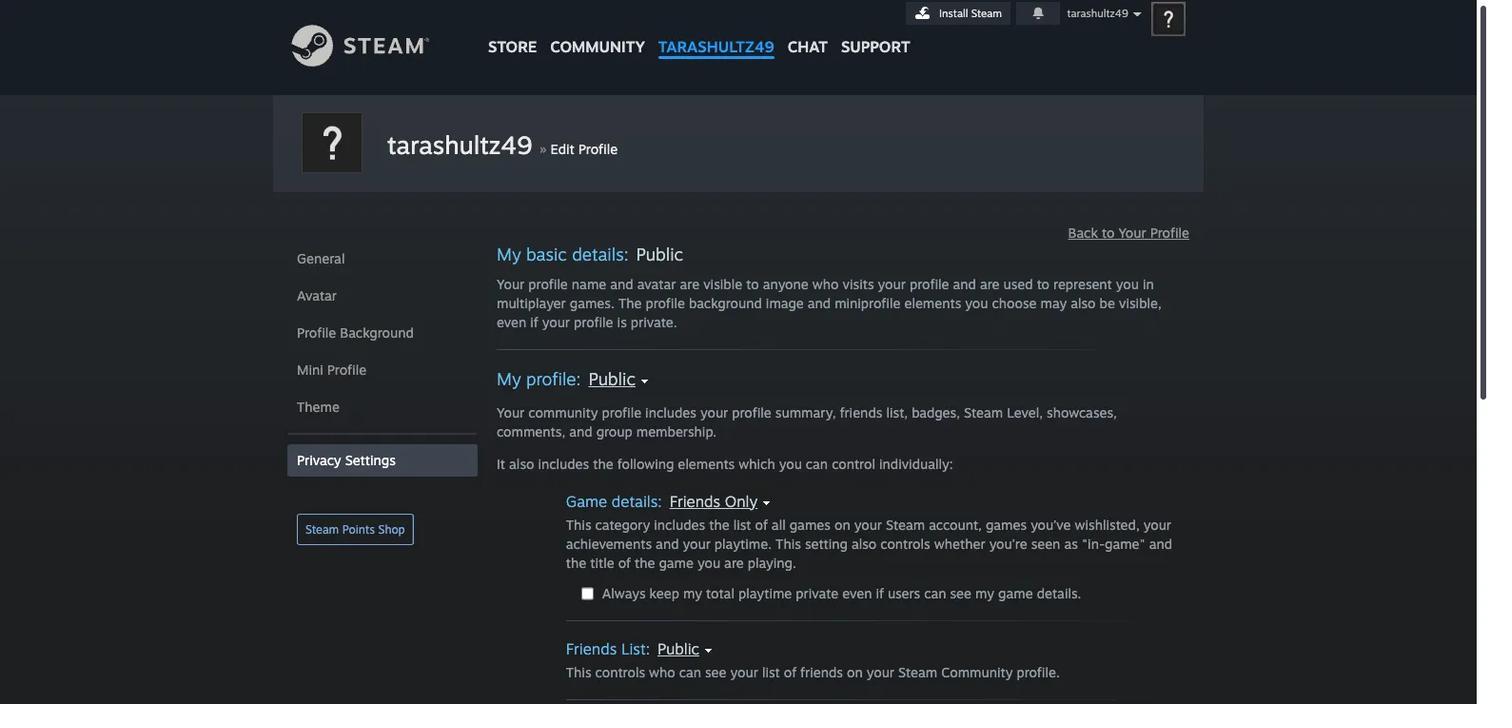 Task type: vqa. For each thing, say whether or not it's contained in the screenshot.
SUPPORT link
yes



Task type: describe. For each thing, give the bounding box(es) containing it.
background
[[340, 325, 414, 341]]

friends for friends only
[[670, 492, 721, 511]]

: for my profile :
[[576, 368, 581, 389]]

my for my basic details
[[497, 244, 521, 265]]

list,
[[887, 405, 908, 421]]

1 horizontal spatial game
[[999, 585, 1033, 602]]

your up miniprofile
[[878, 276, 906, 292]]

back
[[1069, 225, 1098, 241]]

group
[[597, 424, 633, 440]]

total
[[706, 585, 735, 602]]

playing.
[[748, 555, 797, 571]]

profile right visits
[[910, 276, 950, 292]]

back to your profile link
[[1069, 225, 1190, 241]]

: for game details :
[[658, 492, 662, 511]]

steam inside this category includes the list of all games on your steam account, games you've wishlisted, your achievements and your playtime. this setting also controls whether you're seen as "in-game" and the title of the game you are playing.
[[886, 517, 925, 533]]

shop
[[378, 523, 405, 537]]

background
[[689, 295, 762, 311]]

multiplayer
[[497, 295, 566, 311]]

install
[[940, 7, 969, 20]]

1 games from the left
[[790, 517, 831, 533]]

represent
[[1054, 276, 1113, 292]]

profile up the in
[[1151, 225, 1190, 241]]

profile up community
[[526, 368, 576, 389]]

general link
[[287, 243, 478, 275]]

is
[[617, 314, 627, 330]]

my profile :
[[497, 368, 581, 389]]

1 vertical spatial this
[[776, 536, 801, 552]]

keep
[[650, 585, 680, 602]]

edit profile link
[[551, 141, 618, 157]]

showcases,
[[1047, 405, 1117, 421]]

0 horizontal spatial who
[[649, 664, 676, 681]]

basic
[[526, 244, 567, 265]]

chat link
[[781, 0, 835, 61]]

your profile name and avatar are visible to anyone who visits your profile and are used to represent you in multiplayer games. the profile background image and miniprofile elements you choose may also be visible, even if your profile is private.
[[497, 276, 1162, 330]]

all
[[772, 517, 786, 533]]

wishlisted,
[[1075, 517, 1140, 533]]

1 horizontal spatial see
[[951, 585, 972, 602]]

game
[[566, 492, 607, 511]]

this controls who can see your list of friends on your steam community profile.
[[566, 664, 1060, 681]]

friends list :
[[566, 640, 650, 659]]

your inside your community profile includes your profile summary, friends list, badges, steam level, showcases, comments, and group membership.
[[701, 405, 728, 421]]

steam points shop link
[[297, 514, 414, 545]]

tarashultz49 » edit profile
[[387, 129, 618, 160]]

the down friends only
[[709, 517, 730, 533]]

games.
[[570, 295, 615, 311]]

"in-
[[1082, 536, 1105, 552]]

achievements
[[566, 536, 652, 552]]

settings
[[345, 452, 396, 468]]

store link
[[482, 0, 544, 65]]

avatar
[[297, 287, 337, 304]]

name
[[572, 276, 607, 292]]

which
[[739, 456, 776, 472]]

comments,
[[497, 424, 566, 440]]

playtime
[[739, 585, 792, 602]]

as
[[1065, 536, 1078, 552]]

you're
[[990, 536, 1028, 552]]

profile right mini
[[327, 362, 367, 378]]

private.
[[631, 314, 677, 330]]

1 vertical spatial on
[[847, 664, 863, 681]]

this category includes the list of all games on your steam account, games you've wishlisted, your achievements and your playtime. this setting also controls whether you're seen as "in-game" and the title of the game you are playing.
[[566, 517, 1173, 571]]

: for friends list :
[[646, 640, 650, 659]]

steam left the community
[[899, 664, 938, 681]]

account,
[[929, 517, 982, 533]]

the up keep
[[635, 555, 655, 571]]

your down "control"
[[855, 517, 882, 533]]

avatar link
[[287, 280, 478, 312]]

install steam link
[[906, 2, 1011, 25]]

controls inside this category includes the list of all games on your steam account, games you've wishlisted, your achievements and your playtime. this setting also controls whether you're seen as "in-game" and the title of the game you are playing.
[[881, 536, 931, 552]]

1 horizontal spatial of
[[755, 517, 768, 533]]

0 vertical spatial tarashultz49
[[1067, 7, 1129, 20]]

profile background
[[297, 325, 414, 341]]

support
[[841, 37, 911, 56]]

level,
[[1007, 405, 1043, 421]]

this for includes
[[566, 517, 592, 533]]

0 horizontal spatial can
[[679, 664, 702, 681]]

2 vertical spatial tarashultz49
[[387, 129, 532, 160]]

community link
[[544, 0, 652, 65]]

control
[[832, 456, 876, 472]]

0 horizontal spatial to
[[747, 276, 759, 292]]

your for your profile name and avatar are visible to anyone who visits your profile and are used to represent you in multiplayer games. the profile background image and miniprofile elements you choose may also be visible, even if your profile is private.
[[497, 276, 525, 292]]

1 horizontal spatial even
[[843, 585, 872, 602]]

list inside this category includes the list of all games on your steam account, games you've wishlisted, your achievements and your playtime. this setting also controls whether you're seen as "in-game" and the title of the game you are playing.
[[734, 517, 752, 533]]

private
[[796, 585, 839, 602]]

store
[[488, 37, 537, 56]]

setting
[[805, 536, 848, 552]]

profile background link
[[287, 317, 478, 349]]

profile down games.
[[574, 314, 614, 330]]

visible,
[[1119, 295, 1162, 311]]

steam inside your community profile includes your profile summary, friends list, badges, steam level, showcases, comments, and group membership.
[[964, 405, 1003, 421]]

0 vertical spatial details
[[572, 244, 624, 265]]

your down multiplayer
[[542, 314, 570, 330]]

in
[[1143, 276, 1154, 292]]

my basic details : public
[[497, 244, 684, 265]]

»
[[540, 139, 547, 158]]

community
[[529, 405, 598, 421]]

1 my from the left
[[683, 585, 703, 602]]

the
[[619, 295, 642, 311]]

friends only
[[670, 492, 758, 511]]

it also includes the following elements which you can control individually:
[[497, 456, 954, 472]]

1 horizontal spatial if
[[876, 585, 884, 602]]

game details :
[[566, 492, 662, 511]]

used
[[1004, 276, 1033, 292]]



Task type: locate. For each thing, give the bounding box(es) containing it.
0 horizontal spatial game
[[659, 555, 694, 571]]

1 my from the top
[[497, 244, 521, 265]]

my up comments,
[[497, 368, 521, 389]]

see down total
[[705, 664, 727, 681]]

choose
[[992, 295, 1037, 311]]

0 vertical spatial also
[[1071, 295, 1096, 311]]

support link
[[835, 0, 917, 61]]

profile up which
[[732, 405, 772, 421]]

2 my from the top
[[497, 368, 521, 389]]

list up playtime.
[[734, 517, 752, 533]]

elements right miniprofile
[[905, 295, 962, 311]]

also right 'it'
[[509, 456, 534, 472]]

your up game"
[[1144, 517, 1172, 533]]

friends left "only"
[[670, 492, 721, 511]]

this
[[566, 517, 592, 533], [776, 536, 801, 552], [566, 664, 592, 681]]

: up the
[[624, 244, 629, 265]]

1 horizontal spatial games
[[986, 517, 1027, 533]]

also down represent
[[1071, 295, 1096, 311]]

and up keep
[[656, 536, 679, 552]]

and
[[610, 276, 634, 292], [953, 276, 977, 292], [808, 295, 831, 311], [569, 424, 593, 440], [656, 536, 679, 552], [1150, 536, 1173, 552]]

1 horizontal spatial are
[[725, 555, 744, 571]]

list
[[622, 640, 646, 659]]

2 vertical spatial public
[[658, 640, 700, 659]]

1 vertical spatial tarashultz49 link
[[387, 129, 532, 160]]

the down group
[[593, 456, 614, 472]]

your up comments,
[[497, 405, 525, 421]]

1 vertical spatial of
[[618, 555, 631, 571]]

community
[[942, 664, 1013, 681]]

controls down 'friends list :'
[[596, 664, 645, 681]]

0 horizontal spatial tarashultz49
[[387, 129, 532, 160]]

includes for game details
[[654, 517, 706, 533]]

profile up group
[[602, 405, 642, 421]]

public
[[636, 244, 684, 265], [589, 368, 636, 389], [658, 640, 700, 659]]

0 horizontal spatial see
[[705, 664, 727, 681]]

even right private
[[843, 585, 872, 602]]

1 horizontal spatial tarashultz49
[[659, 37, 775, 56]]

1 vertical spatial public
[[589, 368, 636, 389]]

privacy settings link
[[287, 445, 478, 477]]

can
[[806, 456, 828, 472], [925, 585, 947, 602], [679, 664, 702, 681]]

also right setting
[[852, 536, 877, 552]]

even
[[497, 314, 527, 330], [843, 585, 872, 602]]

1 vertical spatial if
[[876, 585, 884, 602]]

1 horizontal spatial tarashultz49 link
[[652, 0, 781, 65]]

public up group
[[589, 368, 636, 389]]

0 horizontal spatial tarashultz49 link
[[387, 129, 532, 160]]

you inside this category includes the list of all games on your steam account, games you've wishlisted, your achievements and your playtime. this setting also controls whether you're seen as "in-game" and the title of the game you are playing.
[[698, 555, 721, 571]]

of down playtime
[[784, 664, 797, 681]]

tarashultz49 link left the »
[[387, 129, 532, 160]]

game left details.
[[999, 585, 1033, 602]]

steam
[[972, 7, 1002, 20], [964, 405, 1003, 421], [886, 517, 925, 533], [306, 523, 339, 537], [899, 664, 938, 681]]

1 horizontal spatial also
[[852, 536, 877, 552]]

0 vertical spatial includes
[[646, 405, 697, 421]]

this for who
[[566, 664, 592, 681]]

0 horizontal spatial of
[[618, 555, 631, 571]]

can left "control"
[[806, 456, 828, 472]]

image
[[766, 295, 804, 311]]

1 vertical spatial can
[[925, 585, 947, 602]]

your up multiplayer
[[497, 276, 525, 292]]

1 horizontal spatial to
[[1037, 276, 1050, 292]]

always
[[602, 585, 646, 602]]

you
[[1116, 276, 1139, 292], [966, 295, 989, 311], [779, 456, 802, 472], [698, 555, 721, 571]]

my for my profile
[[497, 368, 521, 389]]

0 horizontal spatial also
[[509, 456, 534, 472]]

profile up multiplayer
[[529, 276, 568, 292]]

privacy settings
[[297, 452, 396, 468]]

tarashultz49
[[1067, 7, 1129, 20], [659, 37, 775, 56], [387, 129, 532, 160]]

1 horizontal spatial elements
[[905, 295, 962, 311]]

who inside your profile name and avatar are visible to anyone who visits your profile and are used to represent you in multiplayer games. the profile background image and miniprofile elements you choose may also be visible, even if your profile is private.
[[813, 276, 839, 292]]

your for your community profile includes your profile summary, friends list, badges, steam level, showcases, comments, and group membership.
[[497, 405, 525, 421]]

public right list
[[658, 640, 700, 659]]

: down following
[[658, 492, 662, 511]]

0 vertical spatial game
[[659, 555, 694, 571]]

1 vertical spatial even
[[843, 585, 872, 602]]

my down you're
[[976, 585, 995, 602]]

: up community
[[576, 368, 581, 389]]

0 vertical spatial this
[[566, 517, 592, 533]]

1 vertical spatial includes
[[538, 456, 589, 472]]

steam left account,
[[886, 517, 925, 533]]

you left choose
[[966, 295, 989, 311]]

public up "avatar"
[[636, 244, 684, 265]]

1 vertical spatial see
[[705, 664, 727, 681]]

even inside your profile name and avatar are visible to anyone who visits your profile and are used to represent you in multiplayer games. the profile background image and miniprofile elements you choose may also be visible, even if your profile is private.
[[497, 314, 527, 330]]

2 horizontal spatial tarashultz49
[[1067, 7, 1129, 20]]

includes
[[646, 405, 697, 421], [538, 456, 589, 472], [654, 517, 706, 533]]

this down "game"
[[566, 517, 592, 533]]

my left total
[[683, 585, 703, 602]]

if down multiplayer
[[530, 314, 539, 330]]

games up you're
[[986, 517, 1027, 533]]

on up setting
[[835, 517, 851, 533]]

also inside this category includes the list of all games on your steam account, games you've wishlisted, your achievements and your playtime. this setting also controls whether you're seen as "in-game" and the title of the game you are playing.
[[852, 536, 877, 552]]

1 vertical spatial who
[[649, 664, 676, 681]]

playtime.
[[715, 536, 772, 552]]

your down friends only
[[683, 536, 711, 552]]

can down keep
[[679, 664, 702, 681]]

visible
[[704, 276, 743, 292]]

steam points shop
[[306, 523, 405, 537]]

are inside this category includes the list of all games on your steam account, games you've wishlisted, your achievements and your playtime. this setting also controls whether you're seen as "in-game" and the title of the game you are playing.
[[725, 555, 744, 571]]

are left the used at the top right of the page
[[980, 276, 1000, 292]]

you right which
[[779, 456, 802, 472]]

0 vertical spatial elements
[[905, 295, 962, 311]]

my
[[683, 585, 703, 602], [976, 585, 995, 602]]

friends for friends list :
[[566, 640, 617, 659]]

0 vertical spatial see
[[951, 585, 972, 602]]

to right back
[[1102, 225, 1115, 241]]

title
[[590, 555, 615, 571]]

your right back
[[1119, 225, 1147, 241]]

public for my basic details : public
[[589, 368, 636, 389]]

2 vertical spatial this
[[566, 664, 592, 681]]

and right the image
[[808, 295, 831, 311]]

theme link
[[287, 391, 478, 424]]

you up total
[[698, 555, 721, 571]]

chat
[[788, 37, 828, 56]]

also inside your profile name and avatar are visible to anyone who visits your profile and are used to represent you in multiplayer games. the profile background image and miniprofile elements you choose may also be visible, even if your profile is private.
[[1071, 295, 1096, 311]]

1 horizontal spatial controls
[[881, 536, 931, 552]]

on inside this category includes the list of all games on your steam account, games you've wishlisted, your achievements and your playtime. this setting also controls whether you're seen as "in-game" and the title of the game you are playing.
[[835, 517, 851, 533]]

0 vertical spatial on
[[835, 517, 851, 533]]

mini profile link
[[287, 354, 478, 386]]

includes inside this category includes the list of all games on your steam account, games you've wishlisted, your achievements and your playtime. this setting also controls whether you're seen as "in-game" and the title of the game you are playing.
[[654, 517, 706, 533]]

includes inside your community profile includes your profile summary, friends list, badges, steam level, showcases, comments, and group membership.
[[646, 405, 697, 421]]

and right game"
[[1150, 536, 1173, 552]]

2 my from the left
[[976, 585, 995, 602]]

the
[[593, 456, 614, 472], [709, 517, 730, 533], [566, 555, 587, 571], [635, 555, 655, 571]]

steam left points
[[306, 523, 339, 537]]

0 vertical spatial of
[[755, 517, 768, 533]]

1 vertical spatial elements
[[678, 456, 735, 472]]

of left all
[[755, 517, 768, 533]]

includes for your community profile includes your profile summary, friends list, badges, steam level, showcases, comments, and group membership.
[[538, 456, 589, 472]]

elements
[[905, 295, 962, 311], [678, 456, 735, 472]]

game
[[659, 555, 694, 571], [999, 585, 1033, 602]]

community
[[550, 37, 645, 56]]

1 horizontal spatial friends
[[670, 492, 721, 511]]

0 vertical spatial friends
[[840, 405, 883, 421]]

only
[[725, 492, 758, 511]]

0 horizontal spatial even
[[497, 314, 527, 330]]

details
[[572, 244, 624, 265], [612, 492, 658, 511]]

friends left list,
[[840, 405, 883, 421]]

you left the in
[[1116, 276, 1139, 292]]

game inside this category includes the list of all games on your steam account, games you've wishlisted, your achievements and your playtime. this setting also controls whether you're seen as "in-game" and the title of the game you are playing.
[[659, 555, 694, 571]]

0 horizontal spatial elements
[[678, 456, 735, 472]]

your down users
[[867, 664, 895, 681]]

category
[[596, 517, 650, 533]]

your inside your community profile includes your profile summary, friends list, badges, steam level, showcases, comments, and group membership.
[[497, 405, 525, 421]]

1 vertical spatial my
[[497, 368, 521, 389]]

0 vertical spatial can
[[806, 456, 828, 472]]

0 horizontal spatial if
[[530, 314, 539, 330]]

elements up friends only
[[678, 456, 735, 472]]

1 vertical spatial tarashultz49
[[659, 37, 775, 56]]

friends
[[670, 492, 721, 511], [566, 640, 617, 659]]

the left title on the left bottom of the page
[[566, 555, 587, 571]]

you've
[[1031, 517, 1071, 533]]

public for game details :
[[658, 640, 700, 659]]

tarashultz49 link left chat
[[652, 0, 781, 65]]

this down all
[[776, 536, 801, 552]]

your inside your profile name and avatar are visible to anyone who visits your profile and are used to represent you in multiplayer games. the profile background image and miniprofile elements you choose may also be visible, even if your profile is private.
[[497, 276, 525, 292]]

2 vertical spatial can
[[679, 664, 702, 681]]

be
[[1100, 295, 1116, 311]]

list down playtime
[[762, 664, 780, 681]]

1 vertical spatial list
[[762, 664, 780, 681]]

back to your profile
[[1069, 225, 1190, 241]]

0 horizontal spatial list
[[734, 517, 752, 533]]

general
[[297, 250, 345, 267]]

membership.
[[637, 424, 717, 440]]

are
[[680, 276, 700, 292], [980, 276, 1000, 292], [725, 555, 744, 571]]

: down keep
[[646, 640, 650, 659]]

users
[[888, 585, 921, 602]]

0 horizontal spatial my
[[683, 585, 703, 602]]

to right 'visible'
[[747, 276, 759, 292]]

details up the category at the bottom left of the page
[[612, 492, 658, 511]]

it
[[497, 456, 506, 472]]

on down always keep my total playtime private even if users can see my game details.
[[847, 664, 863, 681]]

if left users
[[876, 585, 884, 602]]

to up may
[[1037, 276, 1050, 292]]

0 horizontal spatial are
[[680, 276, 700, 292]]

1 horizontal spatial my
[[976, 585, 995, 602]]

0 vertical spatial who
[[813, 276, 839, 292]]

profile inside tarashultz49 » edit profile
[[579, 141, 618, 157]]

2 horizontal spatial to
[[1102, 225, 1115, 241]]

miniprofile
[[835, 295, 901, 311]]

0 horizontal spatial friends
[[566, 640, 617, 659]]

your down playtime
[[731, 664, 759, 681]]

details.
[[1037, 585, 1082, 602]]

profile right edit on the left top of the page
[[579, 141, 618, 157]]

see down whether
[[951, 585, 972, 602]]

includes up membership.
[[646, 405, 697, 421]]

0 vertical spatial my
[[497, 244, 521, 265]]

profile down avatar
[[297, 325, 336, 341]]

this down 'friends list :'
[[566, 664, 592, 681]]

includes down friends only
[[654, 517, 706, 533]]

of right title on the left bottom of the page
[[618, 555, 631, 571]]

and left the used at the top right of the page
[[953, 276, 977, 292]]

1 horizontal spatial can
[[806, 456, 828, 472]]

anyone
[[763, 276, 809, 292]]

friends left list
[[566, 640, 617, 659]]

steam left the level,
[[964, 405, 1003, 421]]

steam right install
[[972, 7, 1002, 20]]

always keep my total playtime private even if users can see my game details.
[[602, 585, 1082, 602]]

on
[[835, 517, 851, 533], [847, 664, 863, 681]]

0 vertical spatial if
[[530, 314, 539, 330]]

2 vertical spatial your
[[497, 405, 525, 421]]

tarashultz49 link
[[652, 0, 781, 65], [387, 129, 532, 160]]

your
[[878, 276, 906, 292], [542, 314, 570, 330], [701, 405, 728, 421], [855, 517, 882, 533], [1144, 517, 1172, 533], [683, 536, 711, 552], [731, 664, 759, 681], [867, 664, 895, 681]]

are right "avatar"
[[680, 276, 700, 292]]

games
[[790, 517, 831, 533], [986, 517, 1027, 533]]

2 games from the left
[[986, 517, 1027, 533]]

of
[[755, 517, 768, 533], [618, 555, 631, 571], [784, 664, 797, 681]]

profile
[[529, 276, 568, 292], [910, 276, 950, 292], [646, 295, 685, 311], [574, 314, 614, 330], [526, 368, 576, 389], [602, 405, 642, 421], [732, 405, 772, 421]]

if inside your profile name and avatar are visible to anyone who visits your profile and are used to represent you in multiplayer games. the profile background image and miniprofile elements you choose may also be visible, even if your profile is private.
[[530, 314, 539, 330]]

1 vertical spatial controls
[[596, 664, 645, 681]]

:
[[624, 244, 629, 265], [576, 368, 581, 389], [658, 492, 662, 511], [646, 640, 650, 659]]

0 vertical spatial controls
[[881, 536, 931, 552]]

friends inside your community profile includes your profile summary, friends list, badges, steam level, showcases, comments, and group membership.
[[840, 405, 883, 421]]

2 vertical spatial of
[[784, 664, 797, 681]]

1 vertical spatial details
[[612, 492, 658, 511]]

and down community
[[569, 424, 593, 440]]

and inside your community profile includes your profile summary, friends list, badges, steam level, showcases, comments, and group membership.
[[569, 424, 593, 440]]

are down playtime.
[[725, 555, 744, 571]]

elements inside your profile name and avatar are visible to anyone who visits your profile and are used to represent you in multiplayer games. the profile background image and miniprofile elements you choose may also be visible, even if your profile is private.
[[905, 295, 962, 311]]

0 vertical spatial friends
[[670, 492, 721, 511]]

badges,
[[912, 405, 961, 421]]

2 horizontal spatial can
[[925, 585, 947, 602]]

2 horizontal spatial also
[[1071, 295, 1096, 311]]

visits
[[843, 276, 874, 292]]

0 vertical spatial even
[[497, 314, 527, 330]]

1 vertical spatial game
[[999, 585, 1033, 602]]

see
[[951, 585, 972, 602], [705, 664, 727, 681]]

who down 'friends list :'
[[649, 664, 676, 681]]

edit
[[551, 141, 575, 157]]

0 vertical spatial list
[[734, 517, 752, 533]]

2 vertical spatial includes
[[654, 517, 706, 533]]

even down multiplayer
[[497, 314, 527, 330]]

list
[[734, 517, 752, 533], [762, 664, 780, 681]]

points
[[342, 523, 375, 537]]

can right users
[[925, 585, 947, 602]]

1 vertical spatial your
[[497, 276, 525, 292]]

theme
[[297, 399, 340, 415]]

2 vertical spatial also
[[852, 536, 877, 552]]

avatar
[[638, 276, 676, 292]]

1 horizontal spatial who
[[813, 276, 839, 292]]

2 horizontal spatial of
[[784, 664, 797, 681]]

1 vertical spatial also
[[509, 456, 534, 472]]

0 vertical spatial your
[[1119, 225, 1147, 241]]

summary,
[[776, 405, 836, 421]]

your up membership.
[[701, 405, 728, 421]]

1 vertical spatial friends
[[566, 640, 617, 659]]

game up keep
[[659, 555, 694, 571]]

None checkbox
[[581, 587, 594, 601]]

individually:
[[880, 456, 954, 472]]

install steam
[[940, 7, 1002, 20]]

games up setting
[[790, 517, 831, 533]]

profile.
[[1017, 664, 1060, 681]]

following
[[618, 456, 674, 472]]

details up name
[[572, 244, 624, 265]]

0 vertical spatial tarashultz49 link
[[652, 0, 781, 65]]

privacy
[[297, 452, 341, 468]]

who left visits
[[813, 276, 839, 292]]

may
[[1041, 295, 1067, 311]]

1 vertical spatial friends
[[801, 664, 843, 681]]

seen
[[1032, 536, 1061, 552]]

profile down "avatar"
[[646, 295, 685, 311]]

friends down private
[[801, 664, 843, 681]]

0 horizontal spatial controls
[[596, 664, 645, 681]]

0 vertical spatial public
[[636, 244, 684, 265]]

your community profile includes your profile summary, friends list, badges, steam level, showcases, comments, and group membership.
[[497, 405, 1117, 440]]

0 horizontal spatial games
[[790, 517, 831, 533]]

2 horizontal spatial are
[[980, 276, 1000, 292]]

game"
[[1105, 536, 1146, 552]]

1 horizontal spatial list
[[762, 664, 780, 681]]

my left basic
[[497, 244, 521, 265]]

includes up "game"
[[538, 456, 589, 472]]

and up the
[[610, 276, 634, 292]]



